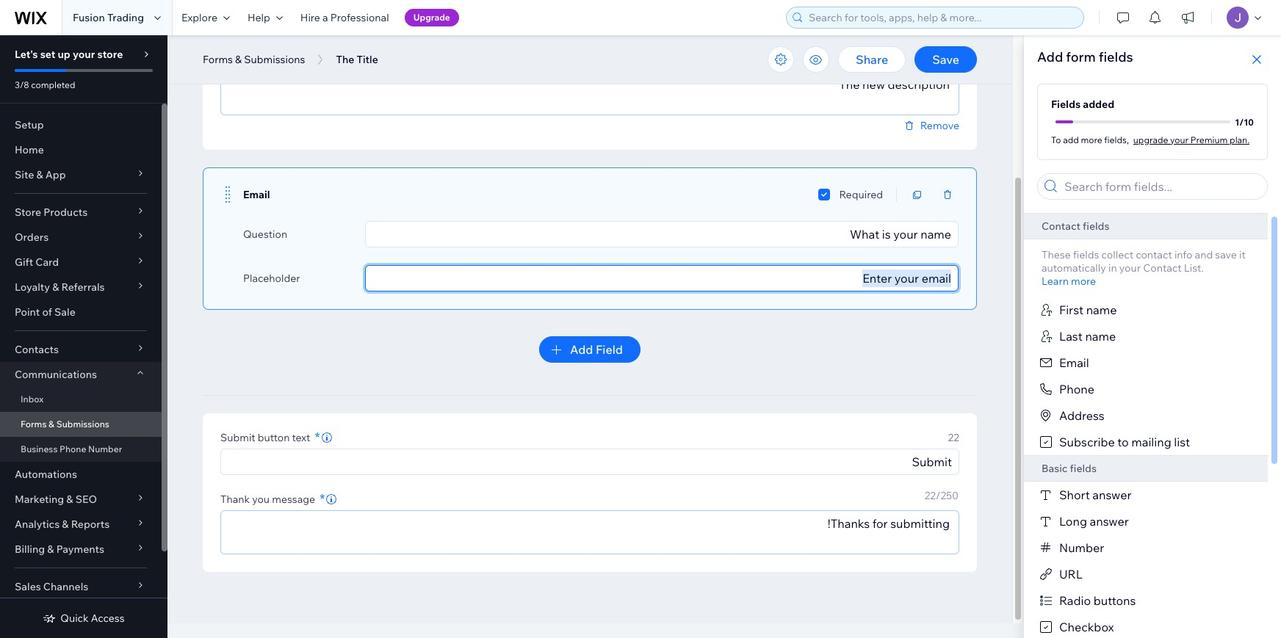 Task type: vqa. For each thing, say whether or not it's contained in the screenshot.
option group
no



Task type: locate. For each thing, give the bounding box(es) containing it.
to
[[1118, 435, 1129, 450]]

/
[[929, 50, 934, 63], [1240, 116, 1244, 127], [936, 489, 941, 503]]

fields
[[1099, 48, 1133, 65], [1083, 220, 1110, 233], [1073, 248, 1099, 262], [1070, 462, 1097, 475]]

forms down inbox
[[21, 419, 47, 430]]

forms down explore
[[203, 53, 233, 66]]

more inside these fields collect contact info and save it automatically in your contact list. learn more
[[1071, 275, 1096, 288]]

gift
[[15, 256, 33, 269]]

remove
[[920, 119, 960, 132]]

add inside button
[[570, 342, 593, 357]]

1 vertical spatial contact
[[1143, 262, 1182, 275]]

email down last
[[1059, 356, 1089, 370]]

add field
[[570, 342, 623, 357]]

name down first name
[[1085, 329, 1116, 344]]

1 horizontal spatial number
[[1059, 541, 1104, 555]]

fields inside these fields collect contact info and save it automatically in your contact list. learn more
[[1073, 248, 1099, 262]]

0 horizontal spatial your
[[73, 48, 95, 61]]

add
[[1063, 134, 1079, 145]]

communications
[[15, 368, 97, 381]]

1
[[1235, 116, 1240, 127]]

Search form fields... field
[[1060, 174, 1263, 199]]

1 horizontal spatial email
[[1059, 356, 1089, 370]]

0 horizontal spatial email
[[243, 188, 270, 201]]

fields
[[1051, 98, 1081, 111]]

1 vertical spatial submissions
[[56, 419, 109, 430]]

0 vertical spatial number
[[88, 444, 122, 455]]

& left the description
[[235, 53, 242, 66]]

inbox link
[[0, 387, 162, 412]]

business phone number link
[[0, 437, 162, 462]]

your right upgrade
[[1170, 134, 1189, 145]]

22 for 22
[[948, 431, 960, 444]]

1 vertical spatial 22
[[925, 489, 936, 503]]

fields left 'in'
[[1073, 248, 1099, 262]]

0 vertical spatial your
[[73, 48, 95, 61]]

add left field
[[570, 342, 593, 357]]

automations link
[[0, 462, 162, 487]]

upgrade
[[413, 12, 450, 23]]

forms & submissions up business phone number
[[21, 419, 109, 430]]

contact up these
[[1042, 220, 1081, 233]]

* right text
[[315, 429, 320, 446]]

placeholder
[[243, 272, 300, 285]]

0 vertical spatial forms
[[203, 53, 233, 66]]

0 horizontal spatial submissions
[[56, 419, 109, 430]]

loyalty & referrals button
[[0, 275, 162, 300]]

0 horizontal spatial number
[[88, 444, 122, 455]]

0 horizontal spatial /
[[929, 50, 934, 63]]

0 vertical spatial contact
[[1042, 220, 1081, 233]]

submissions for "forms & submissions" link
[[56, 419, 109, 430]]

0 vertical spatial answer
[[1093, 488, 1132, 503]]

10
[[1244, 116, 1254, 127]]

2 vertical spatial your
[[1120, 262, 1141, 275]]

phone
[[1059, 382, 1095, 397], [60, 444, 86, 455]]

list.
[[1184, 262, 1204, 275]]

1 vertical spatial phone
[[60, 444, 86, 455]]

your right up
[[73, 48, 95, 61]]

fusion
[[73, 11, 105, 24]]

form
[[1066, 48, 1096, 65]]

these
[[1042, 248, 1071, 262]]

* for submit button text *
[[315, 429, 320, 446]]

marketing & seo
[[15, 493, 97, 506]]

1 horizontal spatial forms & submissions
[[203, 53, 305, 66]]

Add a short description... text field
[[221, 72, 959, 115]]

the title button
[[329, 48, 386, 71]]

upgrade your premium plan. button
[[1134, 133, 1250, 146]]

answer down short answer
[[1090, 514, 1129, 529]]

sales
[[15, 580, 41, 594]]

app
[[45, 168, 66, 181]]

long answer
[[1059, 514, 1129, 529]]

2 horizontal spatial your
[[1170, 134, 1189, 145]]

0 vertical spatial /
[[929, 50, 934, 63]]

1 vertical spatial answer
[[1090, 514, 1129, 529]]

trading
[[107, 11, 144, 24]]

19
[[919, 50, 929, 63]]

0 horizontal spatial phone
[[60, 444, 86, 455]]

quick access button
[[43, 612, 125, 625]]

a
[[323, 11, 328, 24]]

0 vertical spatial *
[[315, 429, 320, 446]]

add for add form fields
[[1037, 48, 1063, 65]]

1 vertical spatial your
[[1170, 134, 1189, 145]]

sales channels button
[[0, 575, 162, 600]]

250
[[941, 489, 959, 503]]

first name
[[1059, 303, 1117, 317]]

& left reports at the left of page
[[62, 518, 69, 531]]

gift card
[[15, 256, 59, 269]]

forms inside forms & submissions button
[[203, 53, 233, 66]]

1 horizontal spatial phone
[[1059, 382, 1095, 397]]

Search for tools, apps, help & more... field
[[805, 7, 1079, 28]]

added
[[1083, 98, 1115, 111]]

save
[[1215, 248, 1237, 262]]

info
[[1175, 248, 1193, 262]]

& for analytics & reports dropdown button
[[62, 518, 69, 531]]

forms for forms & submissions button
[[203, 53, 233, 66]]

1 horizontal spatial submissions
[[244, 53, 305, 66]]

1 horizontal spatial /
[[936, 489, 941, 503]]

fields for basic
[[1070, 462, 1097, 475]]

* for thank you message *
[[320, 491, 325, 508]]

22 left 250
[[925, 489, 936, 503]]

site & app button
[[0, 162, 162, 187]]

forms & submissions down help
[[203, 53, 305, 66]]

forms & submissions link
[[0, 412, 162, 437]]

fields up collect
[[1083, 220, 1110, 233]]

0 horizontal spatial forms & submissions
[[21, 419, 109, 430]]

& up business
[[49, 419, 54, 430]]

contact
[[1136, 248, 1172, 262]]

learn more link
[[1042, 275, 1096, 288]]

forms & submissions inside button
[[203, 53, 305, 66]]

email up the question
[[243, 188, 270, 201]]

forms & submissions for forms & submissions button
[[203, 53, 305, 66]]

1 vertical spatial *
[[320, 491, 325, 508]]

quick access
[[60, 612, 125, 625]]

name for last name
[[1085, 329, 1116, 344]]

number down "forms & submissions" link
[[88, 444, 122, 455]]

2 horizontal spatial /
[[1240, 116, 1244, 127]]

billing
[[15, 543, 45, 556]]

your inside sidebar element
[[73, 48, 95, 61]]

/ for 1
[[1240, 116, 1244, 127]]

answer up long answer
[[1093, 488, 1132, 503]]

forms for "forms & submissions" link
[[21, 419, 47, 430]]

& for forms & submissions button
[[235, 53, 242, 66]]

fusion trading
[[73, 11, 144, 24]]

first
[[1059, 303, 1084, 317]]

of
[[42, 306, 52, 319]]

1 vertical spatial number
[[1059, 541, 1104, 555]]

access
[[91, 612, 125, 625]]

22 up 250
[[948, 431, 960, 444]]

phone up address
[[1059, 382, 1095, 397]]

1 vertical spatial /
[[1240, 116, 1244, 127]]

referrals
[[61, 281, 105, 294]]

buttons
[[1094, 594, 1136, 608]]

submissions down help button
[[244, 53, 305, 66]]

contacts button
[[0, 337, 162, 362]]

add left "form"
[[1037, 48, 1063, 65]]

store products
[[15, 206, 88, 219]]

0 vertical spatial email
[[243, 188, 270, 201]]

& inside dropdown button
[[66, 493, 73, 506]]

submissions inside sidebar element
[[56, 419, 109, 430]]

1 vertical spatial more
[[1071, 275, 1096, 288]]

short answer
[[1059, 488, 1132, 503]]

products
[[43, 206, 88, 219]]

0 horizontal spatial add
[[570, 342, 593, 357]]

1 horizontal spatial contact
[[1143, 262, 1182, 275]]

and
[[1195, 248, 1213, 262]]

1 vertical spatial forms & submissions
[[21, 419, 109, 430]]

0 vertical spatial name
[[1086, 303, 1117, 317]]

more right add
[[1081, 134, 1103, 145]]

1 horizontal spatial 22
[[948, 431, 960, 444]]

url
[[1059, 567, 1083, 582]]

orders button
[[0, 225, 162, 250]]

submissions down the inbox link
[[56, 419, 109, 430]]

your right 'in'
[[1120, 262, 1141, 275]]

upgrade
[[1134, 134, 1168, 145]]

3/8 completed
[[15, 79, 75, 90]]

number inside sidebar element
[[88, 444, 122, 455]]

None checkbox
[[819, 186, 831, 204]]

& right site
[[36, 168, 43, 181]]

phone down "forms & submissions" link
[[60, 444, 86, 455]]

22 for 22 / 250
[[925, 489, 936, 503]]

1 vertical spatial email
[[1059, 356, 1089, 370]]

0 horizontal spatial 22
[[925, 489, 936, 503]]

the
[[336, 53, 354, 66]]

mailing
[[1132, 435, 1172, 450]]

& inside button
[[235, 53, 242, 66]]

0 vertical spatial forms & submissions
[[203, 53, 305, 66]]

number down long
[[1059, 541, 1104, 555]]

0 vertical spatial 22
[[948, 431, 960, 444]]

& right loyalty
[[52, 281, 59, 294]]

forms inside "forms & submissions" link
[[21, 419, 47, 430]]

* right the message at the bottom left
[[320, 491, 325, 508]]

& right billing
[[47, 543, 54, 556]]

fields,
[[1105, 134, 1129, 145]]

help
[[248, 11, 270, 24]]

contacts
[[15, 343, 59, 356]]

address
[[1059, 408, 1105, 423]]

the title
[[336, 53, 378, 66]]

add
[[1037, 48, 1063, 65], [570, 342, 593, 357]]

1 vertical spatial forms
[[21, 419, 47, 430]]

1 horizontal spatial add
[[1037, 48, 1063, 65]]

1 horizontal spatial forms
[[203, 53, 233, 66]]

more right learn on the right top of the page
[[1071, 275, 1096, 288]]

22 / 250
[[925, 489, 959, 503]]

*
[[315, 429, 320, 446], [320, 491, 325, 508]]

3/8
[[15, 79, 29, 90]]

title
[[357, 53, 378, 66]]

contact left list. in the right of the page
[[1143, 262, 1182, 275]]

1 / 10
[[1235, 116, 1254, 127]]

communications button
[[0, 362, 162, 387]]

& left seo
[[66, 493, 73, 506]]

forms & submissions for "forms & submissions" link
[[21, 419, 109, 430]]

set
[[40, 48, 55, 61]]

submissions inside button
[[244, 53, 305, 66]]

text
[[292, 431, 310, 444]]

1 horizontal spatial your
[[1120, 262, 1141, 275]]

fields down "subscribe"
[[1070, 462, 1097, 475]]

2 vertical spatial /
[[936, 489, 941, 503]]

0 vertical spatial submissions
[[244, 53, 305, 66]]

forms & submissions inside sidebar element
[[21, 419, 109, 430]]

fields for contact
[[1083, 220, 1110, 233]]

& inside popup button
[[36, 168, 43, 181]]

1 vertical spatial add
[[570, 342, 593, 357]]

submissions for forms & submissions button
[[244, 53, 305, 66]]

answer for long answer
[[1090, 514, 1129, 529]]

name up the 'last name'
[[1086, 303, 1117, 317]]

1 vertical spatial name
[[1085, 329, 1116, 344]]

explore
[[181, 11, 217, 24]]

0 vertical spatial add
[[1037, 48, 1063, 65]]

home link
[[0, 137, 162, 162]]

0 horizontal spatial forms
[[21, 419, 47, 430]]



Task type: describe. For each thing, give the bounding box(es) containing it.
premium
[[1191, 134, 1228, 145]]

name for first name
[[1086, 303, 1117, 317]]

share
[[856, 52, 888, 67]]

1000
[[934, 50, 959, 63]]

sales channels
[[15, 580, 88, 594]]

& for "forms & submissions" link
[[49, 419, 54, 430]]

& for site & app popup button
[[36, 168, 43, 181]]

orders
[[15, 231, 49, 244]]

e.g., Submit field
[[226, 450, 954, 475]]

subscribe to mailing list
[[1059, 435, 1190, 450]]

contact inside these fields collect contact info and save it automatically in your contact list. learn more
[[1143, 262, 1182, 275]]

loyalty & referrals
[[15, 281, 105, 294]]

sidebar element
[[0, 35, 168, 638]]

add for add field
[[570, 342, 593, 357]]

quick
[[60, 612, 89, 625]]

last
[[1059, 329, 1083, 344]]

share button
[[838, 46, 906, 73]]

hire a professional link
[[292, 0, 398, 35]]

save button
[[915, 46, 977, 73]]

help button
[[239, 0, 292, 35]]

basic
[[1042, 462, 1068, 475]]

professional
[[330, 11, 389, 24]]

site & app
[[15, 168, 66, 181]]

& for the billing & payments dropdown button
[[47, 543, 54, 556]]

analytics & reports
[[15, 518, 110, 531]]

learn
[[1042, 275, 1069, 288]]

contact fields
[[1042, 220, 1110, 233]]

billing & payments
[[15, 543, 104, 556]]

point of sale
[[15, 306, 76, 319]]

& for marketing & seo dropdown button on the left bottom
[[66, 493, 73, 506]]

store
[[15, 206, 41, 219]]

thank you message *
[[220, 491, 325, 508]]

add field button
[[539, 336, 641, 363]]

required
[[839, 188, 883, 201]]

analytics
[[15, 518, 60, 531]]

hire
[[300, 11, 320, 24]]

to add more fields, upgrade your premium plan.
[[1051, 134, 1250, 145]]

marketing
[[15, 493, 64, 506]]

& for loyalty & referrals dropdown button
[[52, 281, 59, 294]]

message
[[272, 493, 315, 506]]

fields for these
[[1073, 248, 1099, 262]]

upgrade button
[[405, 9, 459, 26]]

basic fields
[[1042, 462, 1097, 475]]

Type your question here... field
[[371, 222, 954, 247]]

form description
[[220, 54, 302, 67]]

/ for 19
[[929, 50, 934, 63]]

billing & payments button
[[0, 537, 162, 562]]

marketing & seo button
[[0, 487, 162, 512]]

in
[[1109, 262, 1117, 275]]

last name
[[1059, 329, 1116, 344]]

site
[[15, 168, 34, 181]]

0 horizontal spatial contact
[[1042, 220, 1081, 233]]

0 vertical spatial phone
[[1059, 382, 1095, 397]]

radio
[[1059, 594, 1091, 608]]

submit
[[220, 431, 255, 444]]

sale
[[54, 306, 76, 319]]

automatically
[[1042, 262, 1106, 275]]

submit button text *
[[220, 429, 320, 446]]

checkbox
[[1059, 620, 1114, 635]]

your inside these fields collect contact info and save it automatically in your contact list. learn more
[[1120, 262, 1141, 275]]

question
[[243, 228, 287, 241]]

setup
[[15, 118, 44, 132]]

remove button
[[903, 119, 960, 132]]

business
[[21, 444, 58, 455]]

fields right "form"
[[1099, 48, 1133, 65]]

completed
[[31, 79, 75, 90]]

gift card button
[[0, 250, 162, 275]]

description
[[248, 54, 302, 67]]

point of sale link
[[0, 300, 162, 325]]

/ for 22
[[936, 489, 941, 503]]

form
[[220, 54, 245, 67]]

setup link
[[0, 112, 162, 137]]

long
[[1059, 514, 1087, 529]]

collect
[[1102, 248, 1134, 262]]

short
[[1059, 488, 1090, 503]]

inbox
[[21, 394, 44, 405]]

answer for short answer
[[1093, 488, 1132, 503]]

let's
[[15, 48, 38, 61]]

19 / 1000
[[919, 50, 959, 63]]

fields added
[[1051, 98, 1115, 111]]

payments
[[56, 543, 104, 556]]

e.g., Thanks for submitting! text field
[[221, 511, 959, 554]]

radio buttons
[[1059, 594, 1136, 608]]

0 vertical spatial more
[[1081, 134, 1103, 145]]

seo
[[75, 493, 97, 506]]

phone inside business phone number link
[[60, 444, 86, 455]]

Add placeholder text… field
[[371, 266, 954, 291]]

forms & submissions button
[[195, 48, 313, 71]]



